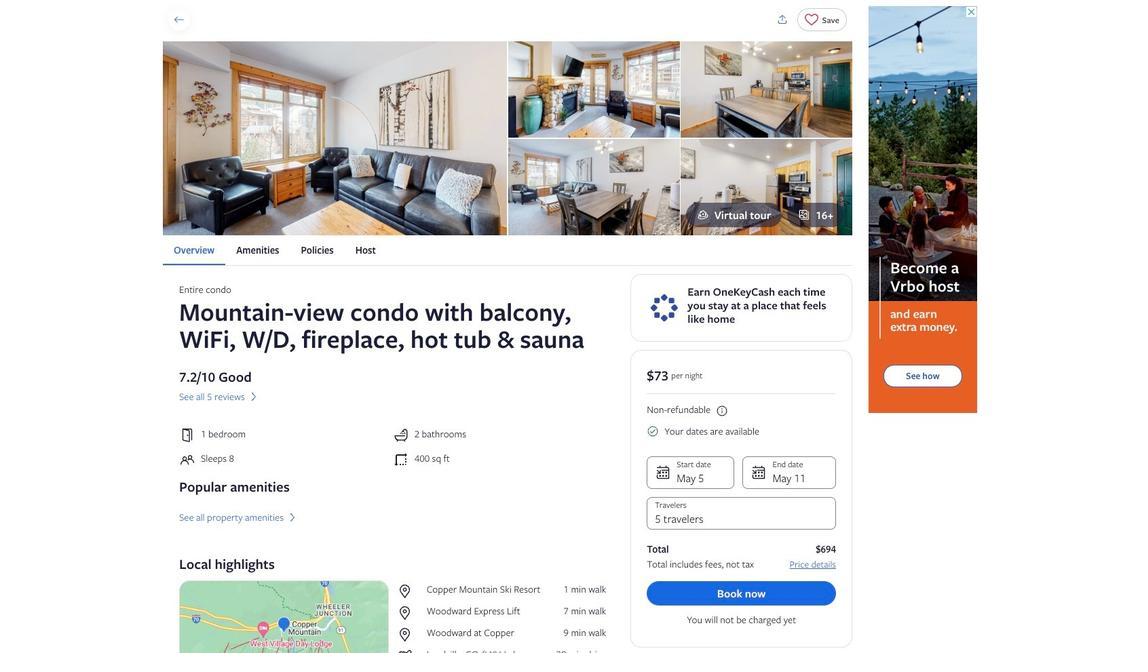 Task type: locate. For each thing, give the bounding box(es) containing it.
1 vertical spatial popular location image
[[397, 627, 421, 644]]

popular location image down popular location icon
[[397, 606, 421, 622]]

popular location image
[[397, 606, 421, 622], [397, 627, 421, 644]]

0 vertical spatial popular location image
[[397, 606, 421, 622]]

0 vertical spatial medium image
[[248, 391, 260, 403]]

0 vertical spatial list
[[163, 236, 853, 266]]

1 horizontal spatial medium image
[[287, 512, 299, 524]]

small image
[[647, 426, 660, 438]]

medium image
[[248, 391, 260, 403], [287, 512, 299, 524]]

list
[[163, 236, 853, 266], [397, 584, 607, 654]]

1 popular location image from the top
[[397, 606, 421, 622]]

popular location image up "airport" icon
[[397, 627, 421, 644]]

map image
[[179, 581, 389, 654]]

airport image
[[397, 649, 421, 654]]

show all 16 images image
[[799, 209, 811, 221]]

0 horizontal spatial medium image
[[248, 391, 260, 403]]



Task type: describe. For each thing, give the bounding box(es) containing it.
2 popular location image from the top
[[397, 627, 421, 644]]

1 vertical spatial medium image
[[287, 512, 299, 524]]

popular location image
[[397, 584, 421, 600]]

gallery mosaic action image
[[697, 209, 709, 221]]

see all properties image
[[173, 14, 185, 26]]

1 vertical spatial list
[[397, 584, 607, 654]]

share image
[[777, 14, 789, 26]]



Task type: vqa. For each thing, say whether or not it's contained in the screenshot.
list
yes



